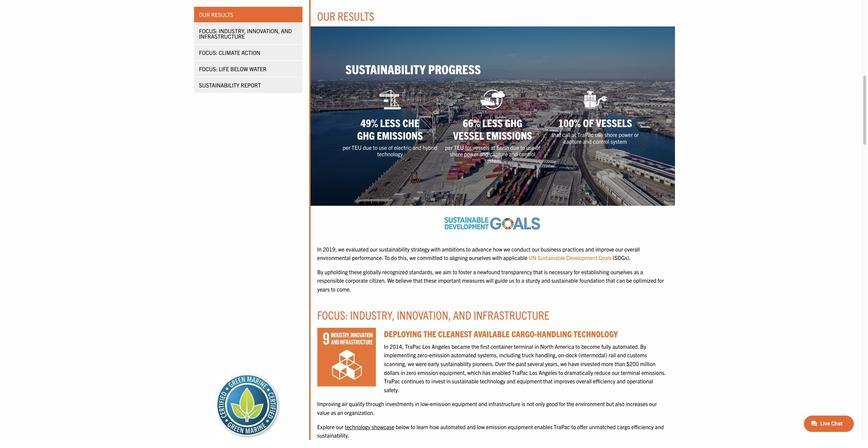 Task type: vqa. For each thing, say whether or not it's contained in the screenshot.
the 2017
no



Task type: locate. For each thing, give the bounding box(es) containing it.
0 horizontal spatial sustainable
[[452, 378, 479, 385]]

ambitions
[[442, 246, 465, 252]]

cargo
[[618, 423, 631, 430]]

2 per from the left
[[445, 144, 453, 151]]

years,
[[546, 360, 560, 367]]

0 vertical spatial shore
[[605, 131, 618, 138]]

trapac inside 100% of vessels that call at trapac use shore power or capture and control system
[[578, 131, 594, 138]]

and
[[583, 138, 592, 145], [413, 144, 422, 151], [480, 150, 489, 157], [509, 150, 518, 157], [586, 246, 595, 252], [542, 277, 551, 284], [618, 352, 627, 358], [507, 378, 516, 385], [617, 378, 626, 385], [479, 401, 488, 407], [467, 423, 476, 430], [656, 423, 664, 430]]

sustainability for sustainability progress
[[346, 61, 426, 77]]

0 horizontal spatial ghg
[[358, 129, 375, 142]]

focus: inside 'focus: climate action' link
[[199, 49, 218, 56]]

focus: inside focus: life below water link
[[199, 65, 218, 72]]

these up the corporate
[[349, 268, 362, 275]]

at left the berth
[[491, 144, 496, 151]]

shore down vessel
[[450, 150, 463, 157]]

power left the 'or'
[[619, 131, 633, 138]]

1 horizontal spatial terminal
[[621, 369, 641, 376]]

0 horizontal spatial innovation,
[[247, 27, 280, 34]]

how right learn
[[430, 423, 439, 430]]

1 vertical spatial overall
[[577, 378, 592, 385]]

a left sturdy
[[522, 277, 525, 284]]

equipment for and
[[452, 401, 478, 407]]

technology inside 49% less che ghg emissions per teu due to use of electric and hybrid technology
[[378, 150, 403, 157]]

1 vertical spatial is
[[522, 401, 526, 407]]

equipment inside in 2014, trapac los angeles became the first container terminal in north america to become fully automated. by implementing zero-emission automated systems, including truck handling, on-dock (intermodal) rail and customs scanning, we were early sustainability pioneers. over the past several years, we have invested more than $200 million dollars in zero emission equipment, which has enabled trapac los angeles to dramatically reduce our terminal emissions. trapac continues to invest in sustainable technology and equipment that improves overall efficiency and operational safety.
[[517, 378, 542, 385]]

due inside 49% less che ghg emissions per teu due to use of electric and hybrid technology
[[363, 144, 372, 151]]

1 horizontal spatial ourselves
[[611, 268, 633, 275]]

unmatched
[[590, 423, 616, 430]]

due
[[363, 144, 372, 151], [511, 144, 520, 151]]

power
[[619, 131, 633, 138], [464, 150, 479, 157]]

system left the 'or'
[[611, 138, 628, 145]]

use left the electric
[[379, 144, 387, 151]]

0 vertical spatial how
[[493, 246, 503, 252]]

focus: inside focus: industry, innovation, and infrastructure
[[199, 27, 218, 34]]

by
[[317, 268, 324, 275], [641, 343, 647, 350]]

0 horizontal spatial industry,
[[219, 27, 246, 34]]

emissions up the electric
[[377, 129, 423, 142]]

0 vertical spatial control
[[593, 138, 610, 145]]

per inside 49% less che ghg emissions per teu due to use of electric and hybrid technology
[[343, 144, 351, 151]]

on-
[[559, 352, 566, 358]]

2 teu from the left
[[454, 144, 464, 151]]

angeles down years,
[[539, 369, 558, 376]]

technology
[[574, 328, 618, 339]]

trapac right call
[[578, 131, 594, 138]]

1 less from the left
[[380, 116, 401, 129]]

per inside 66% less ghg vessel emissions per teu for vessels at berth due to use of shore power and capture and control system
[[445, 144, 453, 151]]

berth
[[497, 144, 510, 151]]

emissions inside 66% less ghg vessel emissions per teu for vessels at berth due to use of shore power and capture and control system
[[487, 129, 533, 142]]

1 per from the left
[[343, 144, 351, 151]]

2 horizontal spatial of
[[584, 116, 594, 129]]

infrastructure inside focus: industry, innovation, and infrastructure
[[199, 33, 245, 40]]

1 due from the left
[[363, 144, 372, 151]]

with up the newfound
[[493, 254, 502, 261]]

angeles
[[432, 343, 451, 350], [539, 369, 558, 376]]

we up environmental
[[338, 246, 345, 252]]

we up zero
[[408, 360, 415, 367]]

sustainability
[[379, 246, 410, 252], [441, 360, 472, 367]]

to up dock on the right bottom of page
[[576, 343, 581, 350]]

1 horizontal spatial teu
[[454, 144, 464, 151]]

overall down dramatically
[[577, 378, 592, 385]]

to right the aim
[[453, 268, 458, 275]]

sustainability up equipment,
[[441, 360, 472, 367]]

technology inside in 2014, trapac los angeles became the first container terminal in north america to become fully automated. by implementing zero-emission automated systems, including truck handling, on-dock (intermodal) rail and customs scanning, we were early sustainability pioneers. over the past several years, we have invested more than $200 million dollars in zero emission equipment, which has enabled trapac los angeles to dramatically reduce our terminal emissions. trapac continues to invest in sustainable technology and equipment that improves overall efficiency and operational safety.
[[480, 378, 506, 385]]

efficiency right cargo
[[632, 423, 654, 430]]

system down the berth
[[485, 157, 501, 164]]

innovation, up the
[[397, 307, 451, 322]]

$200
[[627, 360, 639, 367]]

control inside 66% less ghg vessel emissions per teu for vessels at berth due to use of shore power and capture and control system
[[520, 150, 536, 157]]

2019,
[[323, 246, 337, 252]]

1 horizontal spatial ghg
[[505, 116, 523, 129]]

capture down "100%"
[[564, 138, 582, 145]]

continues
[[402, 378, 425, 385]]

1 horizontal spatial less
[[483, 116, 503, 129]]

we down on-
[[561, 360, 567, 367]]

1 vertical spatial technology
[[480, 378, 506, 385]]

we
[[387, 277, 395, 284]]

trapac right enables
[[554, 423, 571, 430]]

terminal up truck
[[514, 343, 534, 350]]

capture inside 66% less ghg vessel emissions per teu for vessels at berth due to use of shore power and capture and control system
[[490, 150, 508, 157]]

0 vertical spatial sustainable
[[552, 277, 579, 284]]

1 horizontal spatial shore
[[605, 131, 618, 138]]

sustainable down necessary
[[552, 277, 579, 284]]

teu down 49%
[[352, 144, 362, 151]]

2 horizontal spatial technology
[[480, 378, 506, 385]]

truck
[[522, 352, 535, 358]]

is left not
[[522, 401, 526, 407]]

ghg inside 66% less ghg vessel emissions per teu for vessels at berth due to use of shore power and capture and control system
[[505, 116, 523, 129]]

foundation
[[580, 277, 605, 284]]

necessary
[[549, 268, 573, 275]]

0 vertical spatial and
[[281, 27, 292, 34]]

2 horizontal spatial the
[[567, 401, 575, 407]]

1 horizontal spatial our results
[[317, 9, 375, 23]]

2 vertical spatial technology
[[345, 423, 371, 430]]

(sdgs).
[[613, 254, 631, 261]]

below
[[396, 423, 410, 430]]

1 horizontal spatial the
[[508, 360, 515, 367]]

as left an
[[331, 409, 336, 416]]

0 horizontal spatial of
[[389, 144, 393, 151]]

use down vessels
[[595, 131, 604, 138]]

1 vertical spatial sustainability
[[199, 82, 240, 88]]

1 horizontal spatial infrastructure
[[474, 307, 550, 322]]

ourselves down advance
[[469, 254, 491, 261]]

responsible
[[317, 277, 344, 284]]

sustainability up do
[[379, 246, 410, 252]]

sustainability report link
[[194, 77, 303, 93]]

ourselves up can
[[611, 268, 633, 275]]

and
[[281, 27, 292, 34], [454, 307, 472, 322]]

un sustainable development goals (sdgs).
[[529, 254, 631, 261]]

0 vertical spatial technology
[[378, 150, 403, 157]]

infrastructure up climate
[[199, 33, 245, 40]]

climate
[[219, 49, 240, 56]]

we right this,
[[410, 254, 416, 261]]

ghg
[[505, 116, 523, 129], [358, 129, 375, 142]]

is inside "improving air quality through investments in low-emission equipment and infrastructure is not only good for the environment but also increases our value as an organization."
[[522, 401, 526, 407]]

0 horizontal spatial our
[[199, 11, 210, 18]]

2 due from the left
[[511, 144, 520, 151]]

in inside in 2019, we evaluated our sustainability strategy with ambitions to advance how we conduct our business practices and improve our overall environmental performance. to do this, we committed to aligning ourselves with applicable
[[317, 246, 322, 252]]

power down vessel
[[464, 150, 479, 157]]

be
[[627, 277, 633, 284]]

for right good
[[560, 401, 566, 407]]

teu inside 66% less ghg vessel emissions per teu for vessels at berth due to use of shore power and capture and control system
[[454, 144, 464, 151]]

1 horizontal spatial how
[[493, 246, 503, 252]]

equipment inside below to learn how automated and low emission equipment enables trapac to offer unmatched cargo efficiency and sustainability.
[[508, 423, 534, 430]]

our right increases
[[650, 401, 658, 407]]

through
[[366, 401, 385, 407]]

emission right low
[[486, 423, 507, 430]]

1 horizontal spatial due
[[511, 144, 520, 151]]

1 vertical spatial how
[[430, 423, 439, 430]]

trapac inside below to learn how automated and low emission equipment enables trapac to offer unmatched cargo efficiency and sustainability.
[[554, 423, 571, 430]]

0 vertical spatial sustainability
[[379, 246, 410, 252]]

1 vertical spatial sustainable
[[452, 378, 479, 385]]

we up applicable
[[504, 246, 511, 252]]

un sustainable development goals link
[[529, 254, 612, 261]]

1 vertical spatial efficiency
[[632, 423, 654, 430]]

che
[[403, 116, 420, 129]]

1 horizontal spatial system
[[611, 138, 628, 145]]

with up committed
[[431, 246, 441, 252]]

per
[[343, 144, 351, 151], [445, 144, 453, 151]]

for inside 66% less ghg vessel emissions per teu for vessels at berth due to use of shore power and capture and control system
[[466, 144, 472, 151]]

1 horizontal spatial by
[[641, 343, 647, 350]]

due inside 66% less ghg vessel emissions per teu for vessels at berth due to use of shore power and capture and control system
[[511, 144, 520, 151]]

teu inside 49% less che ghg emissions per teu due to use of electric and hybrid technology
[[352, 144, 362, 151]]

our
[[317, 9, 336, 23], [199, 11, 210, 18]]

progress
[[429, 61, 481, 77]]

by inside in 2014, trapac los angeles became the first container terminal in north america to become fully automated. by implementing zero-emission automated systems, including truck handling, on-dock (intermodal) rail and customs scanning, we were early sustainability pioneers. over the past several years, we have invested more than $200 million dollars in zero emission equipment, which has enabled trapac los angeles to dramatically reduce our terminal emissions. trapac continues to invest in sustainable technology and equipment that improves overall efficiency and operational safety.
[[641, 343, 647, 350]]

in for in 2014, trapac los angeles became the first container terminal in north america to become fully automated. by implementing zero-emission automated systems, including truck handling, on-dock (intermodal) rail and customs scanning, we were early sustainability pioneers. over the past several years, we have invested more than $200 million dollars in zero emission equipment, which has enabled trapac los angeles to dramatically reduce our terminal emissions. trapac continues to invest in sustainable technology and equipment that improves overall efficiency and operational safety.
[[384, 343, 389, 350]]

our down than
[[612, 369, 620, 376]]

0 vertical spatial by
[[317, 268, 324, 275]]

efficiency down reduce
[[594, 378, 616, 385]]

believe
[[396, 277, 412, 284]]

emission down early
[[418, 369, 439, 376]]

by up customs
[[641, 343, 647, 350]]

to inside 66% less ghg vessel emissions per teu for vessels at berth due to use of shore power and capture and control system
[[521, 144, 526, 151]]

emissions
[[377, 129, 423, 142], [487, 129, 533, 142]]

by up responsible at the bottom left of page
[[317, 268, 324, 275]]

innovation, down our results link
[[247, 27, 280, 34]]

as inside by upholding these globally recognized standards, we aim to foster a newfound transparency that is necessary for establishing ourselves as a responsible corporate citizen. we believe that these important measures will guide us to a sturdy and sustainable foundation that can be optimized for years to come.
[[634, 268, 640, 275]]

improve
[[596, 246, 615, 252]]

of
[[584, 116, 594, 129], [389, 144, 393, 151], [536, 144, 541, 151]]

1 vertical spatial terminal
[[621, 369, 641, 376]]

that left call
[[552, 131, 561, 138]]

focus: industry, innovation, and infrastructure down our results link
[[199, 27, 292, 40]]

focus: for focus: life below water link in the left top of the page
[[199, 65, 218, 72]]

for inside "improving air quality through investments in low-emission equipment and infrastructure is not only good for the environment but also increases our value as an organization."
[[560, 401, 566, 407]]

to inside 49% less che ghg emissions per teu due to use of electric and hybrid technology
[[373, 144, 378, 151]]

for right optimized
[[658, 277, 665, 284]]

trapac down dollars
[[384, 378, 401, 385]]

our
[[370, 246, 378, 252], [532, 246, 540, 252], [616, 246, 624, 252], [612, 369, 620, 376], [650, 401, 658, 407], [336, 423, 344, 430]]

of inside 66% less ghg vessel emissions per teu for vessels at berth due to use of shore power and capture and control system
[[536, 144, 541, 151]]

control down vessels
[[593, 138, 610, 145]]

these down standards,
[[424, 277, 437, 284]]

0 horizontal spatial sustainability
[[199, 82, 240, 88]]

1 vertical spatial control
[[520, 150, 536, 157]]

scanning,
[[384, 360, 407, 367]]

1 vertical spatial equipment
[[452, 401, 478, 407]]

1 horizontal spatial technology
[[378, 150, 403, 157]]

to right the berth
[[521, 144, 526, 151]]

overall up (sdgs). on the bottom of the page
[[625, 246, 640, 252]]

low-
[[421, 401, 430, 407]]

increases
[[626, 401, 649, 407]]

0 horizontal spatial ourselves
[[469, 254, 491, 261]]

we left the aim
[[435, 268, 442, 275]]

that inside in 2014, trapac los angeles became the first container terminal in north america to become fully automated. by implementing zero-emission automated systems, including truck handling, on-dock (intermodal) rail and customs scanning, we were early sustainability pioneers. over the past several years, we have invested more than $200 million dollars in zero emission equipment, which has enabled trapac los angeles to dramatically reduce our terminal emissions. trapac continues to invest in sustainable technology and equipment that improves overall efficiency and operational safety.
[[544, 378, 553, 385]]

trapac down past
[[512, 369, 529, 376]]

due right the berth
[[511, 144, 520, 151]]

1 vertical spatial at
[[491, 144, 496, 151]]

to down 49%
[[373, 144, 378, 151]]

is
[[544, 268, 548, 275], [522, 401, 526, 407]]

in left the low-
[[415, 401, 420, 407]]

less for vessel
[[483, 116, 503, 129]]

0 horizontal spatial angeles
[[432, 343, 451, 350]]

industry, inside focus: industry, innovation, and infrastructure
[[219, 27, 246, 34]]

0 vertical spatial is
[[544, 268, 548, 275]]

0 horizontal spatial how
[[430, 423, 439, 430]]

0 horizontal spatial overall
[[577, 378, 592, 385]]

our up sustainability. at the left of the page
[[336, 423, 344, 430]]

0 horizontal spatial terminal
[[514, 343, 534, 350]]

terminal
[[514, 343, 534, 350], [621, 369, 641, 376]]

below to learn how automated and low emission equipment enables trapac to offer unmatched cargo efficiency and sustainability.
[[317, 423, 664, 439]]

1 horizontal spatial sustainable
[[552, 277, 579, 284]]

1 horizontal spatial capture
[[564, 138, 582, 145]]

1 horizontal spatial innovation,
[[397, 307, 451, 322]]

0 horizontal spatial results
[[211, 11, 234, 18]]

committed
[[418, 254, 443, 261]]

terminal down $200
[[621, 369, 641, 376]]

that
[[552, 131, 561, 138], [534, 268, 543, 275], [414, 277, 423, 284], [606, 277, 616, 284], [544, 378, 553, 385]]

deploying the cleanest available cargo-handling technology
[[384, 328, 618, 339]]

emissions inside 49% less che ghg emissions per teu due to use of electric and hybrid technology
[[377, 129, 423, 142]]

0 vertical spatial at
[[572, 131, 577, 138]]

for down un sustainable development goals (sdgs).
[[574, 268, 581, 275]]

0 vertical spatial capture
[[564, 138, 582, 145]]

our inside in 2014, trapac los angeles became the first container terminal in north america to become fully automated. by implementing zero-emission automated systems, including truck handling, on-dock (intermodal) rail and customs scanning, we were early sustainability pioneers. over the past several years, we have invested more than $200 million dollars in zero emission equipment, which has enabled trapac los angeles to dramatically reduce our terminal emissions. trapac continues to invest in sustainable technology and equipment that improves overall efficiency and operational safety.
[[612, 369, 620, 376]]

2 less from the left
[[483, 116, 503, 129]]

1 emissions from the left
[[377, 129, 423, 142]]

the down including at the right bottom of page
[[508, 360, 515, 367]]

advance
[[472, 246, 492, 252]]

2 vertical spatial equipment
[[508, 423, 534, 430]]

1 horizontal spatial use
[[527, 144, 535, 151]]

improving
[[317, 401, 341, 407]]

less inside 49% less che ghg emissions per teu due to use of electric and hybrid technology
[[380, 116, 401, 129]]

1 horizontal spatial overall
[[625, 246, 640, 252]]

automated inside below to learn how automated and low emission equipment enables trapac to offer unmatched cargo efficiency and sustainability.
[[441, 423, 466, 430]]

corporate
[[346, 277, 368, 284]]

equipment for enables
[[508, 423, 534, 430]]

focus: industry, innovation, and infrastructure up the
[[317, 307, 550, 322]]

innovation, inside focus: industry, innovation, and infrastructure
[[247, 27, 280, 34]]

0 horizontal spatial these
[[349, 268, 362, 275]]

electric
[[394, 144, 412, 151]]

our up "un"
[[532, 246, 540, 252]]

performance. to
[[352, 254, 390, 261]]

we
[[338, 246, 345, 252], [504, 246, 511, 252], [410, 254, 416, 261], [435, 268, 442, 275], [408, 360, 415, 367], [561, 360, 567, 367]]

equipment,
[[440, 369, 467, 376]]

0 horizontal spatial per
[[343, 144, 351, 151]]

2 emissions from the left
[[487, 129, 533, 142]]

0 horizontal spatial los
[[423, 343, 431, 350]]

in left 2014,
[[384, 343, 389, 350]]

including
[[500, 352, 521, 358]]

us
[[509, 277, 515, 284]]

1 vertical spatial automated
[[441, 423, 466, 430]]

learn
[[417, 423, 429, 430]]

0 vertical spatial los
[[423, 343, 431, 350]]

at right call
[[572, 131, 577, 138]]

as up optimized
[[634, 268, 640, 275]]

to up aligning
[[467, 246, 471, 252]]

in left 2019,
[[317, 246, 322, 252]]

sustainable down which
[[452, 378, 479, 385]]

focus: down years
[[317, 307, 348, 322]]

1 vertical spatial shore
[[450, 150, 463, 157]]

0 horizontal spatial sustainability
[[379, 246, 410, 252]]

emission down invest
[[430, 401, 451, 407]]

the left first
[[472, 343, 479, 350]]

system
[[611, 138, 628, 145], [485, 157, 501, 164]]

our up performance. to
[[370, 246, 378, 252]]

1 horizontal spatial industry,
[[350, 307, 395, 322]]

that left improves
[[544, 378, 553, 385]]

0 vertical spatial innovation,
[[247, 27, 280, 34]]

automated left low
[[441, 423, 466, 430]]

1 horizontal spatial of
[[536, 144, 541, 151]]

los down several
[[530, 369, 538, 376]]

explore
[[317, 423, 335, 430]]

0 horizontal spatial infrastructure
[[199, 33, 245, 40]]

emissions for ghg
[[487, 129, 533, 142]]

1 horizontal spatial los
[[530, 369, 538, 376]]

0 vertical spatial efficiency
[[594, 378, 616, 385]]

1 horizontal spatial efficiency
[[632, 423, 654, 430]]

of inside 49% less che ghg emissions per teu due to use of electric and hybrid technology
[[389, 144, 393, 151]]

use inside 100% of vessels that call at trapac use shore power or capture and control system
[[595, 131, 604, 138]]

good
[[547, 401, 558, 407]]

recognized
[[383, 268, 408, 275]]

a up optimized
[[641, 268, 644, 275]]

0 horizontal spatial efficiency
[[594, 378, 616, 385]]

1 horizontal spatial these
[[424, 277, 437, 284]]

0 vertical spatial ourselves
[[469, 254, 491, 261]]

equipment inside "improving air quality through investments in low-emission equipment and infrastructure is not only good for the environment but also increases our value as an organization."
[[452, 401, 478, 407]]

emissions up the berth
[[487, 129, 533, 142]]

for
[[466, 144, 472, 151], [574, 268, 581, 275], [658, 277, 665, 284], [560, 401, 566, 407]]

0 vertical spatial overall
[[625, 246, 640, 252]]

automated
[[451, 352, 477, 358], [441, 423, 466, 430]]

1 vertical spatial in
[[384, 343, 389, 350]]

shore inside 100% of vessels that call at trapac use shore power or capture and control system
[[605, 131, 618, 138]]

the right good
[[567, 401, 575, 407]]

dock
[[566, 352, 578, 358]]

1 horizontal spatial sustainability
[[346, 61, 426, 77]]

teu down vessel
[[454, 144, 464, 151]]

equipment down several
[[517, 378, 542, 385]]

to right us
[[516, 277, 521, 284]]

2014,
[[390, 343, 404, 350]]

1 vertical spatial sustainability
[[441, 360, 472, 367]]

shore inside 66% less ghg vessel emissions per teu for vessels at berth due to use of shore power and capture and control system
[[450, 150, 463, 157]]

equipment
[[517, 378, 542, 385], [452, 401, 478, 407], [508, 423, 534, 430]]

0 horizontal spatial the
[[472, 343, 479, 350]]

shore down vessels
[[605, 131, 618, 138]]

more
[[602, 360, 614, 367]]

focus: up focus: climate action
[[199, 27, 218, 34]]

infrastructure
[[199, 33, 245, 40], [474, 307, 550, 322]]

0 vertical spatial industry,
[[219, 27, 246, 34]]

less inside 66% less ghg vessel emissions per teu for vessels at berth due to use of shore power and capture and control system
[[483, 116, 503, 129]]

business
[[541, 246, 562, 252]]

66% less ghg vessel emissions per teu for vessels at berth due to use of shore power and capture and control system
[[445, 116, 541, 164]]

over
[[496, 360, 506, 367]]

sustainable inside in 2014, trapac los angeles became the first container terminal in north america to become fully automated. by implementing zero-emission automated systems, including truck handling, on-dock (intermodal) rail and customs scanning, we were early sustainability pioneers. over the past several years, we have invested more than $200 million dollars in zero emission equipment, which has enabled trapac los angeles to dramatically reduce our terminal emissions. trapac continues to invest in sustainable technology and equipment that improves overall efficiency and operational safety.
[[452, 378, 479, 385]]

less
[[380, 116, 401, 129], [483, 116, 503, 129]]

in inside in 2014, trapac los angeles became the first container terminal in north america to become fully automated. by implementing zero-emission automated systems, including truck handling, on-dock (intermodal) rail and customs scanning, we were early sustainability pioneers. over the past several years, we have invested more than $200 million dollars in zero emission equipment, which has enabled trapac los angeles to dramatically reduce our terminal emissions. trapac continues to invest in sustainable technology and equipment that improves overall efficiency and operational safety.
[[384, 343, 389, 350]]

equipment left enables
[[508, 423, 534, 430]]

strategy
[[411, 246, 430, 252]]

zero-
[[418, 352, 430, 358]]

0 horizontal spatial use
[[379, 144, 387, 151]]

0 horizontal spatial at
[[491, 144, 496, 151]]

0 vertical spatial system
[[611, 138, 628, 145]]

0 vertical spatial equipment
[[517, 378, 542, 385]]

less left che
[[380, 116, 401, 129]]

1 horizontal spatial is
[[544, 268, 548, 275]]

1 teu from the left
[[352, 144, 362, 151]]

practices
[[563, 246, 585, 252]]

to left offer
[[572, 423, 576, 430]]

sustainable inside by upholding these globally recognized standards, we aim to foster a newfound transparency that is necessary for establishing ourselves as a responsible corporate citizen. we believe that these important measures will guide us to a sturdy and sustainable foundation that can be optimized for years to come.
[[552, 277, 579, 284]]

ghg inside 49% less che ghg emissions per teu due to use of electric and hybrid technology
[[358, 129, 375, 142]]

use right the berth
[[527, 144, 535, 151]]

the
[[472, 343, 479, 350], [508, 360, 515, 367], [567, 401, 575, 407]]

control right the berth
[[520, 150, 536, 157]]

0 horizontal spatial control
[[520, 150, 536, 157]]



Task type: describe. For each thing, give the bounding box(es) containing it.
teu for vessel
[[454, 144, 464, 151]]

america
[[555, 343, 575, 350]]

by inside by upholding these globally recognized standards, we aim to foster a newfound transparency that is necessary for establishing ourselves as a responsible corporate citizen. we believe that these important measures will guide us to a sturdy and sustainable foundation that can be optimized for years to come.
[[317, 268, 324, 275]]

sustainable
[[538, 254, 566, 261]]

first
[[481, 343, 490, 350]]

and inside in 2019, we evaluated our sustainability strategy with ambitions to advance how we conduct our business practices and improve our overall environmental performance. to do this, we committed to aligning ourselves with applicable
[[586, 246, 595, 252]]

0 vertical spatial the
[[472, 343, 479, 350]]

an
[[338, 409, 343, 416]]

sturdy
[[526, 277, 541, 284]]

per for ghg
[[343, 144, 351, 151]]

offer
[[578, 423, 588, 430]]

several
[[528, 360, 544, 367]]

to left invest
[[426, 378, 431, 385]]

less for ghg
[[380, 116, 401, 129]]

focus: for 'focus: climate action' link
[[199, 49, 218, 56]]

our up (sdgs). on the bottom of the page
[[616, 246, 624, 252]]

and inside 100% of vessels that call at trapac use shore power or capture and control system
[[583, 138, 592, 145]]

ourselves inside in 2019, we evaluated our sustainability strategy with ambitions to advance how we conduct our business practices and improve our overall environmental performance. to do this, we committed to aligning ourselves with applicable
[[469, 254, 491, 261]]

and inside by upholding these globally recognized standards, we aim to foster a newfound transparency that is necessary for establishing ourselves as a responsible corporate citizen. we believe that these important measures will guide us to a sturdy and sustainable foundation that can be optimized for years to come.
[[542, 277, 551, 284]]

investments
[[386, 401, 414, 407]]

trapac up zero-
[[405, 343, 422, 350]]

1 horizontal spatial our
[[317, 9, 336, 23]]

teu for ghg
[[352, 144, 362, 151]]

0 vertical spatial terminal
[[514, 343, 534, 350]]

1 vertical spatial infrastructure
[[474, 307, 550, 322]]

cargo-
[[512, 328, 538, 339]]

dramatically
[[565, 369, 594, 376]]

also
[[616, 401, 625, 407]]

1 horizontal spatial angeles
[[539, 369, 558, 376]]

the inside "improving air quality through investments in low-emission equipment and infrastructure is not only good for the environment but also increases our value as an organization."
[[567, 401, 575, 407]]

how inside below to learn how automated and low emission equipment enables trapac to offer unmatched cargo efficiency and sustainability.
[[430, 423, 439, 430]]

measures
[[463, 277, 485, 284]]

in for in 2019, we evaluated our sustainability strategy with ambitions to advance how we conduct our business practices and improve our overall environmental performance. to do this, we committed to aligning ourselves with applicable
[[317, 246, 322, 252]]

emission up early
[[430, 352, 450, 358]]

control inside 100% of vessels that call at trapac use shore power or capture and control system
[[593, 138, 610, 145]]

that inside 100% of vessels that call at trapac use shore power or capture and control system
[[552, 131, 561, 138]]

sustainability progress
[[346, 61, 481, 77]]

water
[[250, 65, 267, 72]]

than
[[615, 360, 626, 367]]

1 horizontal spatial a
[[522, 277, 525, 284]]

has
[[483, 369, 491, 376]]

at inside 100% of vessels that call at trapac use shore power or capture and control system
[[572, 131, 577, 138]]

0 vertical spatial these
[[349, 268, 362, 275]]

per for vessel
[[445, 144, 453, 151]]

development
[[567, 254, 598, 261]]

efficiency inside in 2014, trapac los angeles became the first container terminal in north america to become fully automated. by implementing zero-emission automated systems, including truck handling, on-dock (intermodal) rail and customs scanning, we were early sustainability pioneers. over the past several years, we have invested more than $200 million dollars in zero emission equipment, which has enabled trapac los angeles to dramatically reduce our terminal emissions. trapac continues to invest in sustainable technology and equipment that improves overall efficiency and operational safety.
[[594, 378, 616, 385]]

focus: for focus: industry, innovation, and infrastructure link
[[199, 27, 218, 34]]

report
[[241, 82, 261, 88]]

focus: climate action
[[199, 49, 261, 56]]

standards,
[[409, 268, 434, 275]]

1 vertical spatial with
[[493, 254, 502, 261]]

can
[[617, 277, 626, 284]]

system inside 66% less ghg vessel emissions per teu for vessels at berth due to use of shore power and capture and control system
[[485, 157, 501, 164]]

0 horizontal spatial technology
[[345, 423, 371, 430]]

power inside 66% less ghg vessel emissions per teu for vessels at berth due to use of shore power and capture and control system
[[464, 150, 479, 157]]

as inside "improving air quality through investments in low-emission equipment and infrastructure is not only good for the environment but also increases our value as an organization."
[[331, 409, 336, 416]]

1 vertical spatial and
[[454, 307, 472, 322]]

1 horizontal spatial results
[[338, 9, 375, 23]]

2 horizontal spatial a
[[641, 268, 644, 275]]

1 vertical spatial industry,
[[350, 307, 395, 322]]

establishing
[[582, 268, 610, 275]]

how inside in 2019, we evaluated our sustainability strategy with ambitions to advance how we conduct our business practices and improve our overall environmental performance. to do this, we committed to aligning ourselves with applicable
[[493, 246, 503, 252]]

zero
[[407, 369, 417, 376]]

in left north
[[535, 343, 539, 350]]

and inside focus: industry, innovation, and infrastructure
[[281, 27, 292, 34]]

improving air quality through investments in low-emission equipment and infrastructure is not only good for the environment but also increases our value as an organization.
[[317, 401, 658, 416]]

vessels
[[596, 116, 633, 129]]

container
[[491, 343, 513, 350]]

to down responsible at the bottom left of page
[[331, 286, 336, 293]]

66%
[[463, 116, 481, 129]]

in down equipment,
[[447, 378, 451, 385]]

life
[[219, 65, 229, 72]]

not
[[527, 401, 535, 407]]

sustainability report
[[199, 82, 261, 88]]

aim
[[443, 268, 452, 275]]

0 horizontal spatial focus: industry, innovation, and infrastructure
[[199, 27, 292, 40]]

air
[[342, 401, 348, 407]]

of inside 100% of vessels that call at trapac use shore power or capture and control system
[[584, 116, 594, 129]]

have
[[569, 360, 580, 367]]

and inside 49% less che ghg emissions per teu due to use of electric and hybrid technology
[[413, 144, 422, 151]]

use inside 49% less che ghg emissions per teu due to use of electric and hybrid technology
[[379, 144, 387, 151]]

upholding
[[325, 268, 348, 275]]

foster
[[459, 268, 472, 275]]

available
[[474, 328, 510, 339]]

use inside 66% less ghg vessel emissions per teu for vessels at berth due to use of shore power and capture and control system
[[527, 144, 535, 151]]

(intermodal)
[[579, 352, 608, 358]]

efficiency inside below to learn how automated and low emission equipment enables trapac to offer unmatched cargo efficiency and sustainability.
[[632, 423, 654, 430]]

conduct
[[512, 246, 531, 252]]

enabled
[[492, 369, 511, 376]]

overall inside in 2014, trapac los angeles became the first container terminal in north america to become fully automated. by implementing zero-emission automated systems, including truck handling, on-dock (intermodal) rail and customs scanning, we were early sustainability pioneers. over the past several years, we have invested more than $200 million dollars in zero emission equipment, which has enabled trapac los angeles to dramatically reduce our terminal emissions. trapac continues to invest in sustainable technology and equipment that improves overall efficiency and operational safety.
[[577, 378, 592, 385]]

focus: industry, innovation, and infrastructure link
[[194, 23, 303, 44]]

in 2019, we evaluated our sustainability strategy with ambitions to advance how we conduct our business practices and improve our overall environmental performance. to do this, we committed to aligning ourselves with applicable
[[317, 246, 640, 261]]

citizen.
[[370, 277, 386, 284]]

1 vertical spatial los
[[530, 369, 538, 376]]

safety.
[[384, 386, 400, 393]]

fully
[[602, 343, 612, 350]]

quality
[[349, 401, 365, 407]]

evaluated
[[346, 246, 369, 252]]

sustainability for sustainability report
[[199, 82, 240, 88]]

capture inside 100% of vessels that call at trapac use shore power or capture and control system
[[564, 138, 582, 145]]

invested
[[581, 360, 601, 367]]

but
[[607, 401, 614, 407]]

customs
[[628, 352, 648, 358]]

at inside 66% less ghg vessel emissions per teu for vessels at berth due to use of shore power and capture and control system
[[491, 144, 496, 151]]

come.
[[337, 286, 352, 293]]

to left learn
[[411, 423, 416, 430]]

by upholding these globally recognized standards, we aim to foster a newfound transparency that is necessary for establishing ourselves as a responsible corporate citizen. we believe that these important measures will guide us to a sturdy and sustainable foundation that can be optimized for years to come.
[[317, 268, 665, 293]]

in left zero
[[401, 369, 405, 376]]

sustainability.
[[317, 432, 350, 439]]

value
[[317, 409, 330, 416]]

to down ambitions
[[444, 254, 449, 261]]

organization.
[[345, 409, 375, 416]]

our inside "improving air quality through investments in low-emission equipment and infrastructure is not only good for the environment but also increases our value as an organization."
[[650, 401, 658, 407]]

newfound
[[478, 268, 501, 275]]

will
[[486, 277, 494, 284]]

explore our technology showcase
[[317, 423, 395, 430]]

in inside "improving air quality through investments in low-emission equipment and infrastructure is not only good for the environment but also increases our value as an organization."
[[415, 401, 420, 407]]

system inside 100% of vessels that call at trapac use shore power or capture and control system
[[611, 138, 628, 145]]

that down standards,
[[414, 277, 423, 284]]

49% less che ghg emissions per teu due to use of electric and hybrid technology
[[343, 116, 438, 157]]

hybrid
[[423, 144, 438, 151]]

0 horizontal spatial our results
[[199, 11, 234, 18]]

operational
[[627, 378, 654, 385]]

automated inside in 2014, trapac los angeles became the first container terminal in north america to become fully automated. by implementing zero-emission automated systems, including truck handling, on-dock (intermodal) rail and customs scanning, we were early sustainability pioneers. over the past several years, we have invested more than $200 million dollars in zero emission equipment, which has enabled trapac los angeles to dramatically reduce our terminal emissions. trapac continues to invest in sustainable technology and equipment that improves overall efficiency and operational safety.
[[451, 352, 477, 358]]

handling,
[[536, 352, 558, 358]]

0 horizontal spatial a
[[474, 268, 476, 275]]

low
[[477, 423, 485, 430]]

sustainability inside in 2014, trapac los angeles became the first container terminal in north america to become fully automated. by implementing zero-emission automated systems, including truck handling, on-dock (intermodal) rail and customs scanning, we were early sustainability pioneers. over the past several years, we have invested more than $200 million dollars in zero emission equipment, which has enabled trapac los angeles to dramatically reduce our terminal emissions. trapac continues to invest in sustainable technology and equipment that improves overall efficiency and operational safety.
[[441, 360, 472, 367]]

environment
[[576, 401, 605, 407]]

vessels
[[473, 144, 490, 151]]

emissions for che
[[377, 129, 423, 142]]

deploying
[[384, 328, 422, 339]]

environmental
[[317, 254, 351, 261]]

applicable
[[504, 254, 528, 261]]

focus: climate action link
[[194, 45, 303, 60]]

sustainability inside in 2019, we evaluated our sustainability strategy with ambitions to advance how we conduct our business practices and improve our overall environmental performance. to do this, we committed to aligning ourselves with applicable
[[379, 246, 410, 252]]

infrastructure
[[489, 401, 521, 407]]

call
[[563, 131, 571, 138]]

were
[[416, 360, 427, 367]]

power inside 100% of vessels that call at trapac use shore power or capture and control system
[[619, 131, 633, 138]]

is inside by upholding these globally recognized standards, we aim to foster a newfound transparency that is necessary for establishing ourselves as a responsible corporate citizen. we believe that these important measures will guide us to a sturdy and sustainable foundation that can be optimized for years to come.
[[544, 268, 548, 275]]

showcase
[[372, 423, 395, 430]]

that left can
[[606, 277, 616, 284]]

million
[[641, 360, 656, 367]]

emission inside below to learn how automated and low emission equipment enables trapac to offer unmatched cargo efficiency and sustainability.
[[486, 423, 507, 430]]

which
[[468, 369, 482, 376]]

to up improves
[[559, 369, 564, 376]]

ourselves inside by upholding these globally recognized standards, we aim to foster a newfound transparency that is necessary for establishing ourselves as a responsible corporate citizen. we believe that these important measures will guide us to a sturdy and sustainable foundation that can be optimized for years to come.
[[611, 268, 633, 275]]

became
[[452, 343, 471, 350]]

below
[[231, 65, 248, 72]]

vessel
[[453, 129, 484, 142]]

49%
[[361, 116, 378, 129]]

emission inside "improving air quality through investments in low-emission equipment and infrastructure is not only good for the environment but also increases our value as an organization."
[[430, 401, 451, 407]]

action
[[242, 49, 261, 56]]

we inside by upholding these globally recognized standards, we aim to foster a newfound transparency that is necessary for establishing ourselves as a responsible corporate citizen. we believe that these important measures will guide us to a sturdy and sustainable foundation that can be optimized for years to come.
[[435, 268, 442, 275]]

handling
[[538, 328, 572, 339]]

past
[[517, 360, 527, 367]]

that up sturdy
[[534, 268, 543, 275]]

1 horizontal spatial focus: industry, innovation, and infrastructure
[[317, 307, 550, 322]]

0 vertical spatial with
[[431, 246, 441, 252]]

focus: life below water
[[199, 65, 267, 72]]

1 vertical spatial these
[[424, 277, 437, 284]]

years
[[317, 286, 330, 293]]

overall inside in 2019, we evaluated our sustainability strategy with ambitions to advance how we conduct our business practices and improve our overall environmental performance. to do this, we committed to aligning ourselves with applicable
[[625, 246, 640, 252]]

and inside "improving air quality through investments in low-emission equipment and infrastructure is not only good for the environment but also increases our value as an organization."
[[479, 401, 488, 407]]



